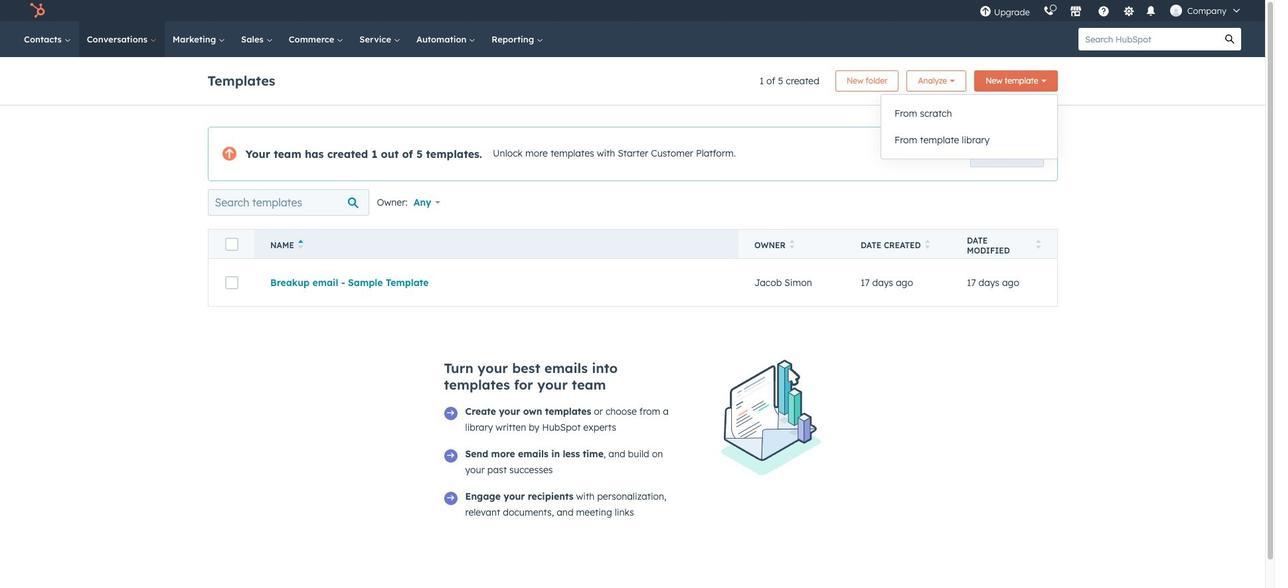 Task type: locate. For each thing, give the bounding box(es) containing it.
ascending sort. press to sort descending. image
[[298, 240, 303, 249]]

2 press to sort. image from the left
[[1036, 240, 1041, 249]]

menu
[[973, 0, 1250, 21]]

1 press to sort. element from the left
[[790, 240, 795, 251]]

1 horizontal spatial press to sort. image
[[1036, 240, 1041, 249]]

press to sort. element
[[790, 240, 795, 251], [925, 240, 930, 251], [1036, 240, 1041, 251]]

jacob simon image
[[1170, 5, 1182, 17]]

1 horizontal spatial press to sort. element
[[925, 240, 930, 251]]

press to sort. image
[[925, 240, 930, 249]]

0 horizontal spatial press to sort. image
[[790, 240, 795, 249]]

1 press to sort. image from the left
[[790, 240, 795, 249]]

2 horizontal spatial press to sort. element
[[1036, 240, 1041, 251]]

marketplaces image
[[1070, 6, 1082, 18]]

0 horizontal spatial press to sort. element
[[790, 240, 795, 251]]

banner
[[208, 66, 1058, 92]]

press to sort. image
[[790, 240, 795, 249], [1036, 240, 1041, 249]]

press to sort. image for first press to sort. element from the right
[[1036, 240, 1041, 249]]

2 press to sort. element from the left
[[925, 240, 930, 251]]



Task type: vqa. For each thing, say whether or not it's contained in the screenshot.
Website (CMS)
no



Task type: describe. For each thing, give the bounding box(es) containing it.
press to sort. image for first press to sort. element from the left
[[790, 240, 795, 249]]

3 press to sort. element from the left
[[1036, 240, 1041, 251]]

Search HubSpot search field
[[1079, 28, 1219, 50]]

Search search field
[[208, 189, 369, 216]]

ascending sort. press to sort descending. element
[[298, 240, 303, 251]]



